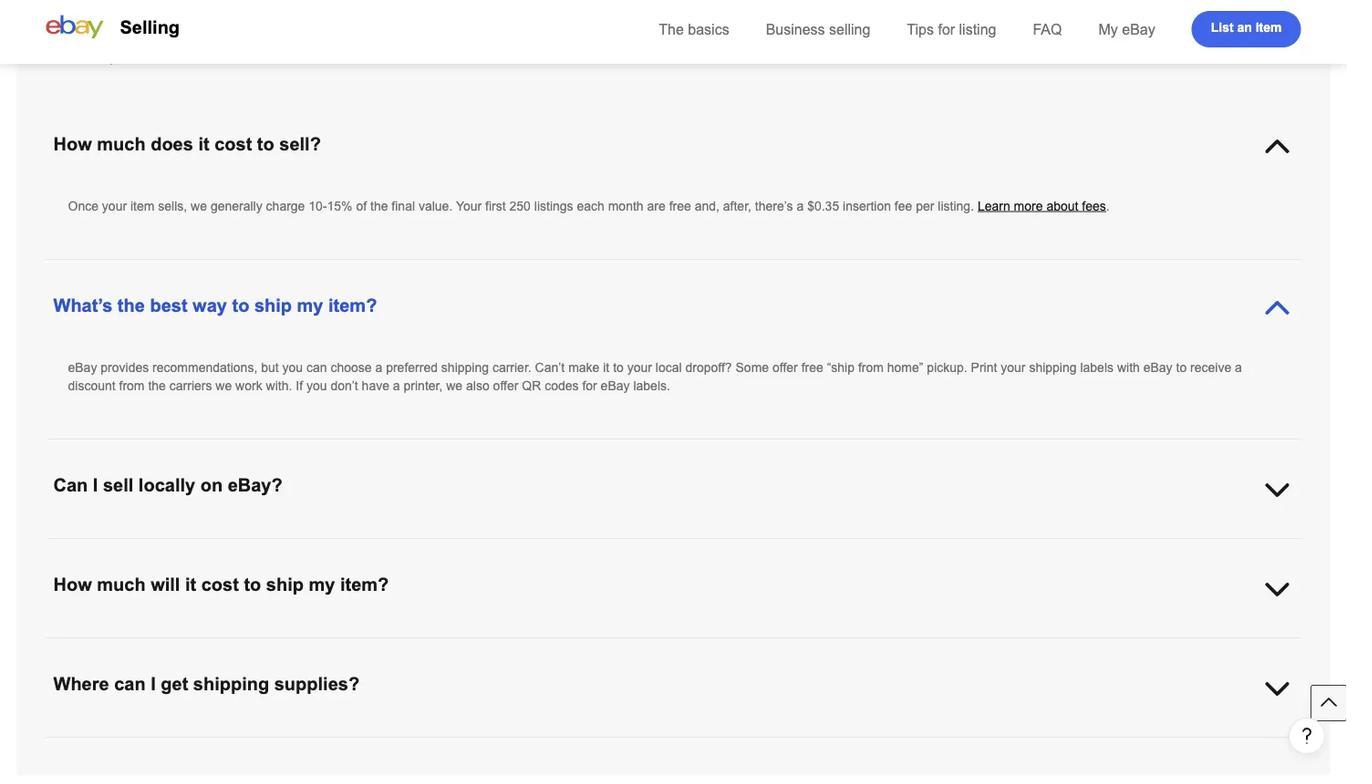 Task type: locate. For each thing, give the bounding box(es) containing it.
to right available
[[962, 739, 972, 753]]

0 vertical spatial can
[[307, 360, 327, 375]]

my
[[297, 296, 323, 316], [309, 575, 335, 595]]

can i sell locally on ebay?
[[53, 475, 283, 495]]

0 horizontal spatial .
[[1107, 199, 1110, 213]]

you up if at the left of page
[[282, 360, 303, 375]]

tips
[[907, 21, 934, 37]]

0 horizontal spatial packaging
[[166, 739, 224, 753]]

0 vertical spatial item
[[1256, 21, 1283, 35]]

with
[[1118, 360, 1140, 375]]

1 vertical spatial item
[[130, 199, 155, 213]]

0 horizontal spatial can
[[93, 739, 114, 753]]

for inside 'ebay provides recommendations, but you can choose a preferred shipping carrier. can't make it to your local dropoff? some offer free "ship from home" pickup. print your shipping labels with ebay to receive a discount from the carriers we work with. if you don't have a printer, we also offer qr codes for ebay labels.'
[[583, 379, 597, 393]]

from right "ship
[[859, 360, 884, 375]]

1 vertical spatial how
[[53, 575, 92, 595]]

basics
[[688, 21, 730, 37]]

my ebay
[[1099, 21, 1156, 37]]

get right or
[[471, 739, 489, 753]]

1 vertical spatial ship
[[266, 575, 304, 595]]

0 vertical spatial much
[[97, 134, 146, 154]]

for right tips
[[938, 21, 955, 37]]

1 horizontal spatial for
[[938, 21, 955, 37]]

2 much from the top
[[97, 575, 146, 595]]

a down preferred
[[393, 379, 400, 393]]

1 vertical spatial you
[[307, 379, 327, 393]]

1 horizontal spatial packaging
[[1144, 739, 1202, 753]]

1 horizontal spatial get
[[471, 739, 489, 753]]

1 branded from the left
[[785, 739, 832, 753]]

branded right buy
[[1094, 739, 1141, 753]]

i
[[93, 475, 98, 495], [151, 674, 156, 694]]

1 horizontal spatial .
[[1202, 739, 1206, 753]]

can
[[307, 360, 327, 375], [114, 674, 146, 694], [93, 739, 114, 753]]

cost right will on the left
[[201, 575, 239, 595]]

0 vertical spatial have
[[362, 379, 390, 393]]

added
[[675, 739, 710, 753]]

it right does
[[198, 134, 210, 154]]

once your item sells, we generally charge 10-15% of the final value. your first 250 listings each month are free and, after, there's a $0.35 insertion fee per listing. learn more about fees .
[[68, 199, 1110, 213]]

0 vertical spatial an
[[1238, 21, 1253, 35]]

to right make
[[613, 360, 624, 375]]

sells,
[[158, 199, 187, 213]]

0 vertical spatial item?
[[329, 296, 377, 316]]

much left will on the left
[[97, 575, 146, 595]]

free left and, at top right
[[669, 199, 691, 213]]

1 vertical spatial can
[[114, 674, 146, 694]]

how for how much will it cost to ship my item?
[[53, 575, 92, 595]]

2 how from the top
[[53, 575, 92, 595]]

1 how from the top
[[53, 134, 92, 154]]

a
[[797, 199, 804, 213], [375, 360, 383, 375], [1236, 360, 1243, 375], [393, 379, 400, 393]]

supplies
[[227, 739, 274, 753], [835, 739, 882, 753]]

touch,
[[714, 739, 749, 753]]

from down the provides
[[119, 379, 145, 393]]

some
[[736, 360, 769, 375]]

listings
[[535, 199, 574, 213]]

0 horizontal spatial get
[[161, 674, 188, 694]]

can't
[[535, 360, 565, 375]]

purchase.
[[976, 739, 1032, 753]]

it for how much does it cost to sell?
[[198, 134, 210, 154]]

shipping
[[441, 360, 489, 375], [1030, 360, 1077, 375], [193, 674, 269, 694]]

an right list
[[1238, 21, 1253, 35]]

1 vertical spatial are
[[886, 739, 904, 753]]

free for offer
[[802, 360, 824, 375]]

0 horizontal spatial supplies
[[227, 739, 274, 753]]

1 horizontal spatial shipping
[[441, 360, 489, 375]]

your right print
[[1001, 360, 1026, 375]]

selling
[[120, 17, 180, 37]]

it for how much will it cost to ship my item?
[[185, 575, 196, 595]]

0 horizontal spatial free
[[492, 739, 514, 753]]

1 vertical spatial for
[[583, 379, 597, 393]]

branded
[[785, 739, 832, 753], [1094, 739, 1141, 753]]

much for does
[[97, 134, 146, 154]]

0 vertical spatial offer
[[773, 360, 798, 375]]

0 vertical spatial cost
[[215, 134, 252, 154]]

provides
[[101, 360, 149, 375]]

0 horizontal spatial item
[[130, 199, 155, 213]]

the
[[370, 199, 388, 213], [118, 296, 145, 316], [148, 379, 166, 393]]

shipping left supplies?
[[193, 674, 269, 694]]

1 horizontal spatial free
[[669, 199, 691, 213]]

1 vertical spatial cost
[[201, 575, 239, 595]]

1 horizontal spatial i
[[151, 674, 156, 694]]

faq left my
[[1033, 21, 1063, 37]]

it right will on the left
[[185, 575, 196, 595]]

1 much from the top
[[97, 134, 146, 154]]

the left best
[[118, 296, 145, 316]]

2 horizontal spatial shipping
[[1030, 360, 1077, 375]]

boxes
[[518, 739, 552, 753]]

1 horizontal spatial the
[[148, 379, 166, 393]]

1 horizontal spatial can
[[114, 674, 146, 694]]

from
[[859, 360, 884, 375], [119, 379, 145, 393], [555, 739, 581, 753]]

faq left selling
[[46, 32, 114, 68]]

cost
[[215, 134, 252, 154], [201, 575, 239, 595]]

it right make
[[603, 360, 610, 375]]

2 horizontal spatial your
[[1001, 360, 1026, 375]]

0 vertical spatial it
[[198, 134, 210, 154]]

can right where
[[114, 674, 146, 694]]

0 horizontal spatial an
[[657, 739, 671, 753]]

1 horizontal spatial item
[[1256, 21, 1283, 35]]

we left work
[[216, 379, 232, 393]]

much left does
[[97, 134, 146, 154]]

2 vertical spatial it
[[185, 575, 196, 595]]

dropoff?
[[686, 360, 732, 375]]

ship
[[254, 296, 292, 316], [266, 575, 304, 595]]

have inside 'ebay provides recommendations, but you can choose a preferred shipping carrier. can't make it to your local dropoff? some offer free "ship from home" pickup. print your shipping labels with ebay to receive a discount from the carriers we work with. if you don't have a printer, we also offer qr codes for ebay labels.'
[[362, 379, 390, 393]]

what's
[[53, 296, 113, 316]]

you
[[68, 739, 90, 753]]

0 horizontal spatial i
[[93, 475, 98, 495]]

0 horizontal spatial branded
[[785, 739, 832, 753]]

after,
[[723, 199, 752, 213]]

shipping left labels
[[1030, 360, 1077, 375]]

cost for will
[[201, 575, 239, 595]]

my ebay link
[[1099, 21, 1156, 37]]

does
[[151, 134, 193, 154]]

branded right touch,
[[785, 739, 832, 753]]

more
[[1014, 199, 1043, 213]]

item?
[[329, 296, 377, 316], [340, 575, 389, 595]]

"ship
[[827, 360, 855, 375]]

0 vertical spatial are
[[647, 199, 666, 213]]

from right 'boxes'
[[555, 739, 581, 753]]

.
[[1107, 199, 1110, 213], [1202, 739, 1206, 753]]

help, opens dialogs image
[[1298, 727, 1317, 745]]

an right for
[[657, 739, 671, 753]]

1 vertical spatial from
[[119, 379, 145, 393]]

can left choose
[[307, 360, 327, 375]]

0 horizontal spatial from
[[119, 379, 145, 393]]

we
[[191, 199, 207, 213], [216, 379, 232, 393], [446, 379, 463, 393]]

1 vertical spatial it
[[603, 360, 610, 375]]

2 horizontal spatial can
[[307, 360, 327, 375]]

month
[[608, 199, 644, 213]]

there's
[[755, 199, 793, 213]]

or
[[456, 739, 467, 753]]

1 vertical spatial offer
[[493, 379, 519, 393]]

it inside 'ebay provides recommendations, but you can choose a preferred shipping carrier. can't make it to your local dropoff? some offer free "ship from home" pickup. print your shipping labels with ebay to receive a discount from the carriers we work with. if you don't have a printer, we also offer qr codes for ebay labels.'
[[603, 360, 610, 375]]

get up any
[[161, 674, 188, 694]]

your
[[102, 199, 127, 213], [628, 360, 652, 375], [1001, 360, 1026, 375]]

sell
[[103, 475, 134, 495]]

1 horizontal spatial offer
[[773, 360, 798, 375]]

about
[[1047, 199, 1079, 213]]

the right of
[[370, 199, 388, 213]]

for
[[938, 21, 955, 37], [583, 379, 597, 393]]

supplies left may
[[227, 739, 274, 753]]

a right choose
[[375, 360, 383, 375]]

free left 'boxes'
[[492, 739, 514, 753]]

1 vertical spatial .
[[1202, 739, 1206, 753]]

can left use at bottom left
[[93, 739, 114, 753]]

buy ebay branded packaging link
[[1035, 739, 1202, 753]]

0 vertical spatial for
[[938, 21, 955, 37]]

you left may
[[278, 739, 298, 753]]

250
[[510, 199, 531, 213]]

free inside 'ebay provides recommendations, but you can choose a preferred shipping carrier. can't make it to your local dropoff? some offer free "ship from home" pickup. print your shipping labels with ebay to receive a discount from the carriers we work with. if you don't have a printer, we also offer qr codes for ebay labels.'
[[802, 360, 824, 375]]

0 vertical spatial the
[[370, 199, 388, 213]]

way
[[193, 296, 227, 316]]

1 vertical spatial get
[[471, 739, 489, 753]]

have
[[362, 379, 390, 393], [375, 739, 403, 753]]

you right if at the left of page
[[307, 379, 327, 393]]

we right sells,
[[191, 199, 207, 213]]

0 vertical spatial ship
[[254, 296, 292, 316]]

ebay provides recommendations, but you can choose a preferred shipping carrier. can't make it to your local dropoff? some offer free "ship from home" pickup. print your shipping labels with ebay to receive a discount from the carriers we work with. if you don't have a printer, we also offer qr codes for ebay labels.
[[68, 360, 1243, 393]]

item right list
[[1256, 21, 1283, 35]]

1 vertical spatial free
[[802, 360, 824, 375]]

you can use any packaging supplies you may already have at home or get free boxes from carriers. for an added touch, ebay branded supplies are available to purchase. buy ebay branded packaging .
[[68, 739, 1206, 753]]

0 horizontal spatial we
[[191, 199, 207, 213]]

are right month
[[647, 199, 666, 213]]

2 vertical spatial the
[[148, 379, 166, 393]]

0 horizontal spatial faq
[[46, 32, 114, 68]]

recommendations,
[[152, 360, 258, 375]]

0 vertical spatial how
[[53, 134, 92, 154]]

offer right "some"
[[773, 360, 798, 375]]

to
[[257, 134, 274, 154], [232, 296, 249, 316], [613, 360, 624, 375], [1177, 360, 1187, 375], [244, 575, 261, 595], [962, 739, 972, 753]]

ebay right buy
[[1061, 739, 1090, 753]]

1 horizontal spatial supplies
[[835, 739, 882, 753]]

list an item link
[[1192, 11, 1302, 47]]

15%
[[327, 199, 353, 213]]

first
[[486, 199, 506, 213]]

ebay up discount
[[68, 360, 97, 375]]

have down choose
[[362, 379, 390, 393]]

the
[[659, 21, 684, 37]]

$0.35
[[808, 199, 840, 213]]

for down make
[[583, 379, 597, 393]]

0 vertical spatial free
[[669, 199, 691, 213]]

tips for listing link
[[907, 21, 997, 37]]

10-
[[309, 199, 327, 213]]

shipping up also
[[441, 360, 489, 375]]

1 supplies from the left
[[227, 739, 274, 753]]

cost right does
[[215, 134, 252, 154]]

1 vertical spatial i
[[151, 674, 156, 694]]

your up labels.
[[628, 360, 652, 375]]

we left also
[[446, 379, 463, 393]]

offer down carrier. at the left
[[493, 379, 519, 393]]

the left carriers
[[148, 379, 166, 393]]

have left at
[[375, 739, 403, 753]]

labels.
[[634, 379, 671, 393]]

each
[[577, 199, 605, 213]]

your right once
[[102, 199, 127, 213]]

list an item
[[1212, 21, 1283, 35]]

may
[[302, 739, 326, 753]]

get
[[161, 674, 188, 694], [471, 739, 489, 753]]

i left sell
[[93, 475, 98, 495]]

0 horizontal spatial for
[[583, 379, 597, 393]]

2 vertical spatial can
[[93, 739, 114, 753]]

1 vertical spatial the
[[118, 296, 145, 316]]

supplies left available
[[835, 739, 882, 753]]

are left available
[[886, 739, 904, 753]]

0 horizontal spatial your
[[102, 199, 127, 213]]

free
[[669, 199, 691, 213], [802, 360, 824, 375], [492, 739, 514, 753]]

for
[[634, 739, 653, 753]]

a right receive
[[1236, 360, 1243, 375]]

print
[[971, 360, 998, 375]]

locally
[[139, 475, 195, 495]]

1 horizontal spatial it
[[198, 134, 210, 154]]

2 vertical spatial from
[[555, 739, 581, 753]]

0 horizontal spatial the
[[118, 296, 145, 316]]

2 horizontal spatial it
[[603, 360, 610, 375]]

faq link
[[1033, 21, 1063, 37]]

an
[[1238, 21, 1253, 35], [657, 739, 671, 753]]

use
[[117, 739, 138, 753]]

0 vertical spatial i
[[93, 475, 98, 495]]

2 horizontal spatial from
[[859, 360, 884, 375]]

0 vertical spatial you
[[282, 360, 303, 375]]

to left sell?
[[257, 134, 274, 154]]

i up any
[[151, 674, 156, 694]]

to right will on the left
[[244, 575, 261, 595]]

how much will it cost to ship my item?
[[53, 575, 389, 595]]

home"
[[888, 360, 924, 375]]

2 horizontal spatial free
[[802, 360, 824, 375]]

how
[[53, 134, 92, 154], [53, 575, 92, 595]]

1 horizontal spatial branded
[[1094, 739, 1141, 753]]

are
[[647, 199, 666, 213], [886, 739, 904, 753]]

1 horizontal spatial are
[[886, 739, 904, 753]]

much
[[97, 134, 146, 154], [97, 575, 146, 595]]

free left "ship
[[802, 360, 824, 375]]

ebay
[[1123, 21, 1156, 37], [68, 360, 97, 375], [1144, 360, 1173, 375], [601, 379, 630, 393], [752, 739, 781, 753], [1061, 739, 1090, 753]]

1 vertical spatial much
[[97, 575, 146, 595]]

1 horizontal spatial faq
[[1033, 21, 1063, 37]]

item left sells,
[[130, 199, 155, 213]]

0 horizontal spatial it
[[185, 575, 196, 595]]



Task type: describe. For each thing, give the bounding box(es) containing it.
work
[[236, 379, 263, 393]]

value.
[[419, 199, 453, 213]]

labels
[[1081, 360, 1114, 375]]

but
[[261, 360, 279, 375]]

where
[[53, 674, 109, 694]]

ebay right with
[[1144, 360, 1173, 375]]

2 vertical spatial free
[[492, 739, 514, 753]]

learn
[[978, 199, 1011, 213]]

2 branded from the left
[[1094, 739, 1141, 753]]

choose
[[331, 360, 372, 375]]

0 horizontal spatial are
[[647, 199, 666, 213]]

the basics link
[[659, 21, 730, 37]]

ebay?
[[228, 475, 283, 495]]

how much does it cost to sell?
[[53, 134, 321, 154]]

0 vertical spatial from
[[859, 360, 884, 375]]

0 vertical spatial my
[[297, 296, 323, 316]]

much for will
[[97, 575, 146, 595]]

best
[[150, 296, 188, 316]]

pickup.
[[927, 360, 968, 375]]

don't
[[331, 379, 358, 393]]

sell?
[[279, 134, 321, 154]]

insertion
[[843, 199, 891, 213]]

printer,
[[404, 379, 443, 393]]

charge
[[266, 199, 305, 213]]

how for how much does it cost to sell?
[[53, 134, 92, 154]]

fee
[[895, 199, 913, 213]]

cost for does
[[215, 134, 252, 154]]

the inside 'ebay provides recommendations, but you can choose a preferred shipping carrier. can't make it to your local dropoff? some offer free "ship from home" pickup. print your shipping labels with ebay to receive a discount from the carriers we work with. if you don't have a printer, we also offer qr codes for ebay labels.'
[[148, 379, 166, 393]]

list
[[1212, 21, 1234, 35]]

2 vertical spatial you
[[278, 739, 298, 753]]

any
[[141, 739, 162, 753]]

fees
[[1083, 199, 1107, 213]]

1 vertical spatial item?
[[340, 575, 389, 595]]

2 packaging from the left
[[1144, 739, 1202, 753]]

1 horizontal spatial from
[[555, 739, 581, 753]]

1 vertical spatial have
[[375, 739, 403, 753]]

1 horizontal spatial we
[[216, 379, 232, 393]]

at
[[406, 739, 417, 753]]

where can i get shipping supplies?
[[53, 674, 360, 694]]

can for shipping
[[114, 674, 146, 694]]

codes
[[545, 379, 579, 393]]

selling
[[829, 21, 871, 37]]

carriers
[[170, 379, 212, 393]]

2 supplies from the left
[[835, 739, 882, 753]]

per
[[916, 199, 935, 213]]

also
[[466, 379, 490, 393]]

learn more about fees link
[[978, 199, 1107, 213]]

will
[[151, 575, 180, 595]]

listing
[[960, 21, 997, 37]]

if
[[296, 379, 303, 393]]

0 horizontal spatial shipping
[[193, 674, 269, 694]]

to right way
[[232, 296, 249, 316]]

already
[[330, 739, 371, 753]]

ebay right touch,
[[752, 739, 781, 753]]

once
[[68, 199, 99, 213]]

generally
[[211, 199, 263, 213]]

home
[[420, 739, 452, 753]]

1 packaging from the left
[[166, 739, 224, 753]]

2 horizontal spatial the
[[370, 199, 388, 213]]

can inside 'ebay provides recommendations, but you can choose a preferred shipping carrier. can't make it to your local dropoff? some offer free "ship from home" pickup. print your shipping labels with ebay to receive a discount from the carriers we work with. if you don't have a printer, we also offer qr codes for ebay labels.'
[[307, 360, 327, 375]]

local
[[656, 360, 682, 375]]

your
[[456, 199, 482, 213]]

available
[[908, 739, 958, 753]]

make
[[569, 360, 600, 375]]

the basics
[[659, 21, 730, 37]]

can for packaging
[[93, 739, 114, 753]]

ebay left labels.
[[601, 379, 630, 393]]

buy
[[1035, 739, 1057, 753]]

ebay right my
[[1123, 21, 1156, 37]]

0 vertical spatial get
[[161, 674, 188, 694]]

1 vertical spatial an
[[657, 739, 671, 753]]

tips for listing
[[907, 21, 997, 37]]

item for your
[[130, 199, 155, 213]]

preferred
[[386, 360, 438, 375]]

business selling
[[766, 21, 871, 37]]

a left $0.35
[[797, 199, 804, 213]]

to left receive
[[1177, 360, 1187, 375]]

1 vertical spatial my
[[309, 575, 335, 595]]

1 horizontal spatial an
[[1238, 21, 1253, 35]]

carriers.
[[584, 739, 631, 753]]

with.
[[266, 379, 292, 393]]

of
[[356, 199, 367, 213]]

qr
[[522, 379, 541, 393]]

listing.
[[938, 199, 975, 213]]

what's the best way to ship my item?
[[53, 296, 377, 316]]

item for an
[[1256, 21, 1283, 35]]

free for are
[[669, 199, 691, 213]]

2 horizontal spatial we
[[446, 379, 463, 393]]

discount
[[68, 379, 116, 393]]

can
[[53, 475, 88, 495]]

my
[[1099, 21, 1119, 37]]

business
[[766, 21, 825, 37]]

1 horizontal spatial your
[[628, 360, 652, 375]]

0 horizontal spatial offer
[[493, 379, 519, 393]]

0 vertical spatial .
[[1107, 199, 1110, 213]]

supplies?
[[274, 674, 360, 694]]

carrier.
[[493, 360, 532, 375]]



Task type: vqa. For each thing, say whether or not it's contained in the screenshot.
the leftmost .
yes



